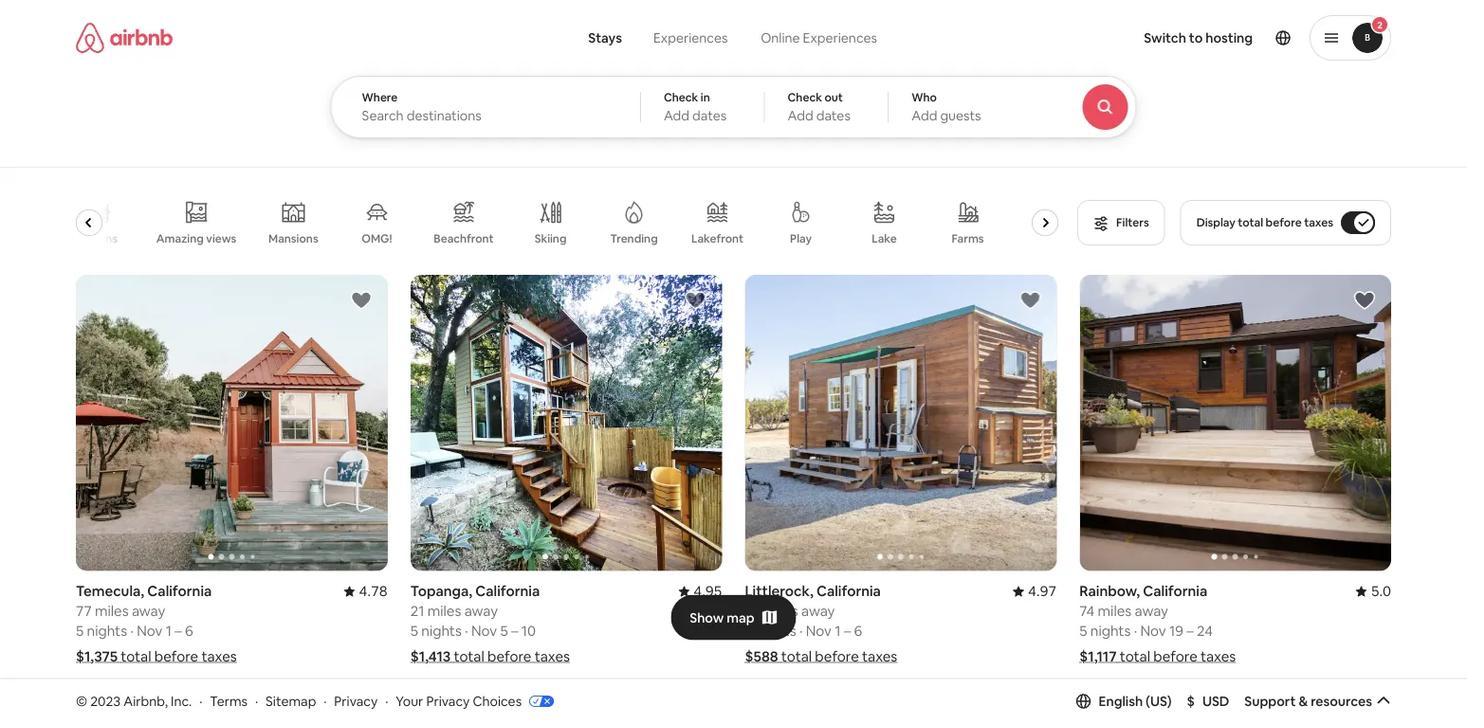 Task type: vqa. For each thing, say whether or not it's contained in the screenshot.
"pins" in We'Ve Added Mini-Pins To Our Maps To Make It Easy To See More Available Airbnbs In The Places You Search.
no



Task type: locate. For each thing, give the bounding box(es) containing it.
© 2023 airbnb, inc. ·
[[76, 693, 202, 710]]

6 inside littlerock, california 38 miles away 5 nights · nov 1 – 6 $588 total before taxes
[[854, 622, 862, 641]]

3 away from the left
[[801, 602, 835, 621]]

switch to hosting
[[1144, 29, 1253, 46]]

play
[[791, 231, 812, 246]]

2 6 from the left
[[854, 622, 862, 641]]

check left in
[[664, 90, 698, 105]]

4 california from the left
[[1143, 582, 1208, 601]]

– for 77 miles away
[[175, 622, 182, 641]]

4 5 from the left
[[745, 622, 753, 641]]

online
[[761, 29, 800, 46]]

1 – from the left
[[175, 622, 182, 641]]

experiences button
[[637, 19, 744, 57]]

check inside "check in add dates"
[[664, 90, 698, 105]]

add for check in add dates
[[664, 107, 690, 124]]

lake
[[872, 231, 898, 246]]

– inside topanga, california 21 miles away 5 nights · nov 5 – 10 $1,413 total before taxes
[[511, 622, 518, 641]]

california for 74 miles away
[[1143, 582, 1208, 601]]

nov left 10
[[471, 622, 497, 641]]

6 for 77 miles away
[[185, 622, 193, 641]]

away inside littlerock, california 38 miles away 5 nights · nov 1 – 6 $588 total before taxes
[[801, 602, 835, 621]]

2 dates from the left
[[816, 107, 851, 124]]

1 nov from the left
[[137, 622, 163, 641]]

total right the $1,375
[[121, 648, 151, 666]]

add to wishlist: topanga, california image
[[684, 289, 707, 312]]

nights inside topanga, california 21 miles away 5 nights · nov 5 – 10 $1,413 total before taxes
[[421, 622, 462, 641]]

california right temecula, on the left
[[147, 582, 212, 601]]

add down who in the right of the page
[[912, 107, 937, 124]]

· left privacy link
[[324, 693, 327, 710]]

38
[[745, 602, 761, 621]]

nov inside temecula, california 77 miles away 5 nights · nov 1 – 6 $1,375 total before taxes
[[137, 622, 163, 641]]

before up inc.
[[154, 648, 198, 666]]

miles
[[95, 602, 129, 621], [427, 602, 461, 621], [764, 602, 798, 621], [1098, 602, 1132, 621]]

california up 10
[[475, 582, 540, 601]]

nov inside rainbow, california 74 miles away 5 nights · nov 19 – 24 $1,117 total before taxes
[[1140, 622, 1166, 641]]

group containing amazing views
[[73, 186, 1078, 260]]

before for topanga, california 21 miles away 5 nights · nov 5 – 10 $1,413 total before taxes
[[488, 648, 532, 666]]

1 horizontal spatial privacy
[[426, 693, 470, 710]]

1 away from the left
[[132, 602, 165, 621]]

nov
[[137, 622, 163, 641], [471, 622, 497, 641], [806, 622, 832, 641], [1140, 622, 1166, 641]]

california inside temecula, california 77 miles away 5 nights · nov 1 – 6 $1,375 total before taxes
[[147, 582, 212, 601]]

sitemap
[[266, 693, 316, 710]]

2 california from the left
[[475, 582, 540, 601]]

miles down rainbow,
[[1098, 602, 1132, 621]]

total inside littlerock, california 38 miles away 5 nights · nov 1 – 6 $588 total before taxes
[[781, 648, 812, 666]]

switch
[[1144, 29, 1186, 46]]

privacy left your
[[334, 693, 378, 710]]

©
[[76, 693, 87, 710]]

california right littlerock,
[[817, 582, 881, 601]]

dates for check in add dates
[[692, 107, 727, 124]]

nov inside topanga, california 21 miles away 5 nights · nov 5 – 10 $1,413 total before taxes
[[471, 622, 497, 641]]

your privacy choices
[[396, 693, 522, 710]]

1 experiences from the left
[[654, 29, 728, 46]]

before right display
[[1266, 215, 1302, 230]]

california up 19
[[1143, 582, 1208, 601]]

– inside littlerock, california 38 miles away 5 nights · nov 1 – 6 $588 total before taxes
[[844, 622, 851, 641]]

experiences inside button
[[654, 29, 728, 46]]

4.78 out of 5 average rating image
[[344, 582, 388, 601]]

5 inside temecula, california 77 miles away 5 nights · nov 1 – 6 $1,375 total before taxes
[[76, 622, 84, 641]]

3 – from the left
[[844, 622, 851, 641]]

1 privacy from the left
[[334, 693, 378, 710]]

terms link
[[210, 693, 248, 710]]

away inside temecula, california 77 miles away 5 nights · nov 1 – 6 $1,375 total before taxes
[[132, 602, 165, 621]]

6
[[185, 622, 193, 641], [854, 622, 862, 641]]

dates inside check out add dates
[[816, 107, 851, 124]]

· down littlerock,
[[799, 622, 803, 641]]

5 down 21
[[410, 622, 418, 641]]

add
[[664, 107, 690, 124], [788, 107, 814, 124], [912, 107, 937, 124]]

6 inside temecula, california 77 miles away 5 nights · nov 1 – 6 $1,375 total before taxes
[[185, 622, 193, 641]]

before
[[1266, 215, 1302, 230], [154, 648, 198, 666], [488, 648, 532, 666], [815, 648, 859, 666], [1154, 648, 1198, 666]]

total right display
[[1238, 215, 1263, 230]]

map
[[727, 610, 755, 627]]

3 nights from the left
[[756, 622, 796, 641]]

1 for 38 miles away
[[835, 622, 841, 641]]

3 add from the left
[[912, 107, 937, 124]]

miles inside littlerock, california 38 miles away 5 nights · nov 1 – 6 $588 total before taxes
[[764, 602, 798, 621]]

1 check from the left
[[664, 90, 698, 105]]

4 nov from the left
[[1140, 622, 1166, 641]]

california for 38 miles away
[[817, 582, 881, 601]]

1 dates from the left
[[692, 107, 727, 124]]

filters button
[[1078, 200, 1165, 246]]

taxes inside temecula, california 77 miles away 5 nights · nov 1 – 6 $1,375 total before taxes
[[202, 648, 237, 666]]

3 miles from the left
[[764, 602, 798, 621]]

miles inside rainbow, california 74 miles away 5 nights · nov 19 – 24 $1,117 total before taxes
[[1098, 602, 1132, 621]]

taxes inside topanga, california 21 miles away 5 nights · nov 5 – 10 $1,413 total before taxes
[[535, 648, 570, 666]]

2 experiences from the left
[[803, 29, 877, 46]]

total right $588
[[781, 648, 812, 666]]

4 miles from the left
[[1098, 602, 1132, 621]]

dates down out
[[816, 107, 851, 124]]

away down littlerock,
[[801, 602, 835, 621]]

5 inside rainbow, california 74 miles away 5 nights · nov 19 – 24 $1,117 total before taxes
[[1080, 622, 1087, 641]]

switch to hosting link
[[1133, 18, 1264, 58]]

add inside "check in add dates"
[[664, 107, 690, 124]]

away inside rainbow, california 74 miles away 5 nights · nov 19 – 24 $1,117 total before taxes
[[1135, 602, 1168, 621]]

views
[[207, 231, 237, 246]]

online experiences
[[761, 29, 877, 46]]

taxes inside littlerock, california 38 miles away 5 nights · nov 1 – 6 $588 total before taxes
[[862, 648, 898, 666]]

nov for 77 miles away
[[137, 622, 163, 641]]

away down topanga,
[[464, 602, 498, 621]]

beachfront
[[434, 231, 494, 246]]

0 horizontal spatial check
[[664, 90, 698, 105]]

2 nights from the left
[[421, 622, 462, 641]]

total right $1,413
[[454, 648, 484, 666]]

before inside littlerock, california 38 miles away 5 nights · nov 1 – 6 $588 total before taxes
[[815, 648, 859, 666]]

choices
[[473, 693, 522, 710]]

2 add from the left
[[788, 107, 814, 124]]

4.95
[[694, 582, 722, 601]]

before down 19
[[1154, 648, 1198, 666]]

check left out
[[788, 90, 822, 105]]

design
[[1033, 231, 1071, 246]]

check inside check out add dates
[[788, 90, 822, 105]]

0 horizontal spatial experiences
[[654, 29, 728, 46]]

nov inside littlerock, california 38 miles away 5 nights · nov 1 – 6 $588 total before taxes
[[806, 622, 832, 641]]

add to wishlist: littlerock, california image
[[1019, 289, 1042, 312]]

where
[[362, 90, 398, 105]]

mansions
[[269, 231, 319, 246]]

california inside rainbow, california 74 miles away 5 nights · nov 19 – 24 $1,117 total before taxes
[[1143, 582, 1208, 601]]

4.97 out of 5 average rating image
[[1013, 582, 1057, 601]]

1 for 77 miles away
[[166, 622, 172, 641]]

english (us) button
[[1076, 693, 1172, 710]]

away down temecula, on the left
[[132, 602, 165, 621]]

dates
[[692, 107, 727, 124], [816, 107, 851, 124]]

inc.
[[171, 693, 192, 710]]

·
[[130, 622, 134, 641], [465, 622, 468, 641], [799, 622, 803, 641], [1134, 622, 1137, 641], [199, 693, 202, 710], [255, 693, 258, 710], [324, 693, 327, 710], [385, 693, 388, 710]]

2 away from the left
[[464, 602, 498, 621]]

add down "experiences" button
[[664, 107, 690, 124]]

experiences up in
[[654, 29, 728, 46]]

· inside littlerock, california 38 miles away 5 nights · nov 1 – 6 $588 total before taxes
[[799, 622, 803, 641]]

5
[[76, 622, 84, 641], [410, 622, 418, 641], [500, 622, 508, 641], [745, 622, 753, 641], [1080, 622, 1087, 641]]

total right the $1,117
[[1120, 648, 1151, 666]]

1 horizontal spatial 6
[[854, 622, 862, 641]]

0 horizontal spatial add
[[664, 107, 690, 124]]

· down temecula, on the left
[[130, 622, 134, 641]]

2 miles from the left
[[427, 602, 461, 621]]

privacy link
[[334, 693, 378, 710]]

· inside rainbow, california 74 miles away 5 nights · nov 19 – 24 $1,117 total before taxes
[[1134, 622, 1137, 641]]

4 away from the left
[[1135, 602, 1168, 621]]

1 inside temecula, california 77 miles away 5 nights · nov 1 – 6 $1,375 total before taxes
[[166, 622, 172, 641]]

5 5 from the left
[[1080, 622, 1087, 641]]

away for littlerock,
[[801, 602, 835, 621]]

1 horizontal spatial dates
[[816, 107, 851, 124]]

before inside rainbow, california 74 miles away 5 nights · nov 19 – 24 $1,117 total before taxes
[[1154, 648, 1198, 666]]

nov left 19
[[1140, 622, 1166, 641]]

– inside rainbow, california 74 miles away 5 nights · nov 19 – 24 $1,117 total before taxes
[[1187, 622, 1194, 641]]

support
[[1245, 693, 1296, 710]]

california
[[147, 582, 212, 601], [475, 582, 540, 601], [817, 582, 881, 601], [1143, 582, 1208, 601]]

profile element
[[923, 0, 1391, 76]]

before inside temecula, california 77 miles away 5 nights · nov 1 – 6 $1,375 total before taxes
[[154, 648, 198, 666]]

1 1 from the left
[[166, 622, 172, 641]]

add down online experiences
[[788, 107, 814, 124]]

2 1 from the left
[[835, 622, 841, 641]]

total inside rainbow, california 74 miles away 5 nights · nov 19 – 24 $1,117 total before taxes
[[1120, 648, 1151, 666]]

· down topanga,
[[465, 622, 468, 641]]

taxes inside rainbow, california 74 miles away 5 nights · nov 19 – 24 $1,117 total before taxes
[[1201, 648, 1236, 666]]

nights inside temecula, california 77 miles away 5 nights · nov 1 – 6 $1,375 total before taxes
[[87, 622, 127, 641]]

$588
[[745, 648, 778, 666]]

topanga,
[[410, 582, 472, 601]]

5 left 10
[[500, 622, 508, 641]]

None search field
[[331, 0, 1189, 138]]

display
[[1197, 215, 1236, 230]]

guests
[[940, 107, 981, 124]]

before right $588
[[815, 648, 859, 666]]

0 horizontal spatial 6
[[185, 622, 193, 641]]

nights up $1,413
[[421, 622, 462, 641]]

before for temecula, california 77 miles away 5 nights · nov 1 – 6 $1,375 total before taxes
[[154, 648, 198, 666]]

miles inside temecula, california 77 miles away 5 nights · nov 1 – 6 $1,375 total before taxes
[[95, 602, 129, 621]]

1 miles from the left
[[95, 602, 129, 621]]

1 5 from the left
[[76, 622, 84, 641]]

5 down 77
[[76, 622, 84, 641]]

0 horizontal spatial 1
[[166, 622, 172, 641]]

nov for 38 miles away
[[806, 622, 832, 641]]

2 check from the left
[[788, 90, 822, 105]]

nights up the $1,117
[[1091, 622, 1131, 641]]

2 horizontal spatial add
[[912, 107, 937, 124]]

24
[[1197, 622, 1213, 641]]

1 horizontal spatial 1
[[835, 622, 841, 641]]

3 california from the left
[[817, 582, 881, 601]]

away inside topanga, california 21 miles away 5 nights · nov 5 – 10 $1,413 total before taxes
[[464, 602, 498, 621]]

1 horizontal spatial check
[[788, 90, 822, 105]]

total inside temecula, california 77 miles away 5 nights · nov 1 – 6 $1,375 total before taxes
[[121, 648, 151, 666]]

1 horizontal spatial experiences
[[803, 29, 877, 46]]

nights
[[87, 622, 127, 641], [421, 622, 462, 641], [756, 622, 796, 641], [1091, 622, 1131, 641]]

topanga, california 21 miles away 5 nights · nov 5 – 10 $1,413 total before taxes
[[410, 582, 570, 666]]

2 5 from the left
[[410, 622, 418, 641]]

california inside topanga, california 21 miles away 5 nights · nov 5 – 10 $1,413 total before taxes
[[475, 582, 540, 601]]

miles inside topanga, california 21 miles away 5 nights · nov 5 – 10 $1,413 total before taxes
[[427, 602, 461, 621]]

1 add from the left
[[664, 107, 690, 124]]

– for 74 miles away
[[1187, 622, 1194, 641]]

$ usd
[[1187, 693, 1230, 710]]

5 inside littlerock, california 38 miles away 5 nights · nov 1 – 6 $588 total before taxes
[[745, 622, 753, 641]]

total inside topanga, california 21 miles away 5 nights · nov 5 – 10 $1,413 total before taxes
[[454, 648, 484, 666]]

taxes for littlerock, california 38 miles away 5 nights · nov 1 – 6 $588 total before taxes
[[862, 648, 898, 666]]

privacy
[[334, 693, 378, 710], [426, 693, 470, 710]]

terms
[[210, 693, 248, 710]]

before down 10
[[488, 648, 532, 666]]

– inside temecula, california 77 miles away 5 nights · nov 1 – 6 $1,375 total before taxes
[[175, 622, 182, 641]]

5 down 74
[[1080, 622, 1087, 641]]

dates inside "check in add dates"
[[692, 107, 727, 124]]

1 horizontal spatial add
[[788, 107, 814, 124]]

2
[[1377, 18, 1383, 31]]

miles for 74
[[1098, 602, 1132, 621]]

nights up $588
[[756, 622, 796, 641]]

1 california from the left
[[147, 582, 212, 601]]

check
[[664, 90, 698, 105], [788, 90, 822, 105]]

nights inside littlerock, california 38 miles away 5 nights · nov 1 – 6 $588 total before taxes
[[756, 622, 796, 641]]

4 nights from the left
[[1091, 622, 1131, 641]]

5 down 38 at the right of the page
[[745, 622, 753, 641]]

california inside littlerock, california 38 miles away 5 nights · nov 1 – 6 $588 total before taxes
[[817, 582, 881, 601]]

nights for $1,375
[[87, 622, 127, 641]]

3 nov from the left
[[806, 622, 832, 641]]

5 for 77 miles away
[[76, 622, 84, 641]]

2 – from the left
[[511, 622, 518, 641]]

before inside topanga, california 21 miles away 5 nights · nov 5 – 10 $1,413 total before taxes
[[488, 648, 532, 666]]

add inside check out add dates
[[788, 107, 814, 124]]

away
[[132, 602, 165, 621], [464, 602, 498, 621], [801, 602, 835, 621], [1135, 602, 1168, 621]]

lakefront
[[692, 231, 744, 246]]

california for 77 miles away
[[147, 582, 212, 601]]

dates down in
[[692, 107, 727, 124]]

· left 19
[[1134, 622, 1137, 641]]

2 nov from the left
[[471, 622, 497, 641]]

nights inside rainbow, california 74 miles away 5 nights · nov 19 – 24 $1,117 total before taxes
[[1091, 622, 1131, 641]]

nights up the $1,375
[[87, 622, 127, 641]]

check for check in add dates
[[664, 90, 698, 105]]

4 – from the left
[[1187, 622, 1194, 641]]

who
[[912, 90, 937, 105]]

temecula,
[[76, 582, 144, 601]]

0 horizontal spatial dates
[[692, 107, 727, 124]]

0 horizontal spatial privacy
[[334, 693, 378, 710]]

before for rainbow, california 74 miles away 5 nights · nov 19 – 24 $1,117 total before taxes
[[1154, 648, 1198, 666]]

miles down topanga,
[[427, 602, 461, 621]]

1 6 from the left
[[185, 622, 193, 641]]

add to wishlist: rainbow, california image
[[1354, 289, 1376, 312]]

total
[[1238, 215, 1263, 230], [121, 648, 151, 666], [454, 648, 484, 666], [781, 648, 812, 666], [1120, 648, 1151, 666]]

miles down temecula, on the left
[[95, 602, 129, 621]]

miles for 21
[[427, 602, 461, 621]]

· inside topanga, california 21 miles away 5 nights · nov 5 – 10 $1,413 total before taxes
[[465, 622, 468, 641]]

nov down temecula, on the left
[[137, 622, 163, 641]]

– for 38 miles away
[[844, 622, 851, 641]]

show
[[690, 610, 724, 627]]

away down rainbow,
[[1135, 602, 1168, 621]]

stays button
[[573, 19, 637, 57]]

privacy right your
[[426, 693, 470, 710]]

miles down littlerock,
[[764, 602, 798, 621]]

2 button
[[1310, 15, 1391, 61]]

nov down littlerock,
[[806, 622, 832, 641]]

check for check out add dates
[[788, 90, 822, 105]]

cabins
[[81, 231, 118, 246]]

group
[[73, 186, 1078, 260], [76, 275, 388, 571], [410, 275, 722, 571], [745, 275, 1057, 571], [1080, 275, 1391, 571], [76, 706, 388, 725], [410, 706, 722, 725], [745, 706, 1057, 725], [745, 706, 1057, 725], [1080, 706, 1391, 725]]

1 inside littlerock, california 38 miles away 5 nights · nov 1 – 6 $588 total before taxes
[[835, 622, 841, 641]]

experiences right online
[[803, 29, 877, 46]]

1 nights from the left
[[87, 622, 127, 641]]



Task type: describe. For each thing, give the bounding box(es) containing it.
terms · sitemap · privacy
[[210, 693, 378, 710]]

miles for 77
[[95, 602, 129, 621]]

hosting
[[1206, 29, 1253, 46]]

74
[[1080, 602, 1095, 621]]

4.97
[[1028, 582, 1057, 601]]

5 for 38 miles away
[[745, 622, 753, 641]]

check out add dates
[[788, 90, 851, 124]]

away for rainbow,
[[1135, 602, 1168, 621]]

– for 21 miles away
[[511, 622, 518, 641]]

total for temecula, california 77 miles away 5 nights · nov 1 – 6 $1,375 total before taxes
[[121, 648, 151, 666]]

Where field
[[362, 107, 610, 124]]

check in add dates
[[664, 90, 727, 124]]

10
[[521, 622, 536, 641]]

$
[[1187, 693, 1195, 710]]

before for littlerock, california 38 miles away 5 nights · nov 1 – 6 $588 total before taxes
[[815, 648, 859, 666]]

trending
[[611, 231, 658, 246]]

stays tab panel
[[331, 76, 1189, 138]]

away for topanga,
[[464, 602, 498, 621]]

skiing
[[535, 231, 567, 246]]

dates for check out add dates
[[816, 107, 851, 124]]

display total before taxes button
[[1181, 200, 1391, 246]]

3 5 from the left
[[500, 622, 508, 641]]

6 for 38 miles away
[[854, 622, 862, 641]]

littlerock, california 38 miles away 5 nights · nov 1 – 6 $588 total before taxes
[[745, 582, 898, 666]]

taxes for temecula, california 77 miles away 5 nights · nov 1 – 6 $1,375 total before taxes
[[202, 648, 237, 666]]

nights for $1,117
[[1091, 622, 1131, 641]]

airbnb,
[[124, 693, 168, 710]]

resources
[[1311, 693, 1372, 710]]

4.78
[[359, 582, 388, 601]]

add for check out add dates
[[788, 107, 814, 124]]

add to wishlist: temecula, california image
[[350, 289, 373, 312]]

littlerock,
[[745, 582, 814, 601]]

rainbow,
[[1080, 582, 1140, 601]]

away for temecula,
[[132, 602, 165, 621]]

out
[[825, 90, 843, 105]]

5.0 out of 5 average rating image
[[1356, 582, 1391, 601]]

total for littlerock, california 38 miles away 5 nights · nov 1 – 6 $588 total before taxes
[[781, 648, 812, 666]]

california for 21 miles away
[[475, 582, 540, 601]]

temecula, california 77 miles away 5 nights · nov 1 – 6 $1,375 total before taxes
[[76, 582, 237, 666]]

omg!
[[362, 231, 393, 246]]

show map button
[[671, 595, 796, 641]]

add inside the who add guests
[[912, 107, 937, 124]]

2 privacy from the left
[[426, 693, 470, 710]]

5 for 21 miles away
[[410, 622, 418, 641]]

amazing views
[[157, 231, 237, 246]]

show map
[[690, 610, 755, 627]]

nights for $1,413
[[421, 622, 462, 641]]

total inside 'button'
[[1238, 215, 1263, 230]]

who add guests
[[912, 90, 981, 124]]

english
[[1099, 693, 1143, 710]]

stays
[[588, 29, 622, 46]]

nov for 21 miles away
[[471, 622, 497, 641]]

taxes inside 'button'
[[1304, 215, 1334, 230]]

4.95 out of 5 average rating image
[[678, 582, 722, 601]]

$1,375
[[76, 648, 118, 666]]

&
[[1299, 693, 1308, 710]]

what can we help you find? tab list
[[573, 19, 744, 57]]

$1,413
[[410, 648, 451, 666]]

before inside display total before taxes 'button'
[[1266, 215, 1302, 230]]

2023
[[90, 693, 121, 710]]

in
[[701, 90, 710, 105]]

to
[[1189, 29, 1203, 46]]

5 for 74 miles away
[[1080, 622, 1087, 641]]

21
[[410, 602, 424, 621]]

usd
[[1203, 693, 1230, 710]]

· inside temecula, california 77 miles away 5 nights · nov 1 – 6 $1,375 total before taxes
[[130, 622, 134, 641]]

nights for $588
[[756, 622, 796, 641]]

nov for 74 miles away
[[1140, 622, 1166, 641]]

taxes for topanga, california 21 miles away 5 nights · nov 5 – 10 $1,413 total before taxes
[[535, 648, 570, 666]]

filters
[[1117, 215, 1149, 230]]

5.0
[[1371, 582, 1391, 601]]

support & resources
[[1245, 693, 1372, 710]]

support & resources button
[[1245, 693, 1391, 710]]

· right inc.
[[199, 693, 202, 710]]

rainbow, california 74 miles away 5 nights · nov 19 – 24 $1,117 total before taxes
[[1080, 582, 1236, 666]]

· right terms
[[255, 693, 258, 710]]

19
[[1169, 622, 1184, 641]]

farms
[[952, 231, 985, 246]]

· left your
[[385, 693, 388, 710]]

total for rainbow, california 74 miles away 5 nights · nov 19 – 24 $1,117 total before taxes
[[1120, 648, 1151, 666]]

display total before taxes
[[1197, 215, 1334, 230]]

miles for 38
[[764, 602, 798, 621]]

your
[[396, 693, 423, 710]]

$1,117
[[1080, 648, 1117, 666]]

77
[[76, 602, 92, 621]]

taxes for rainbow, california 74 miles away 5 nights · nov 19 – 24 $1,117 total before taxes
[[1201, 648, 1236, 666]]

none search field containing stays
[[331, 0, 1189, 138]]

(us)
[[1146, 693, 1172, 710]]

sitemap link
[[266, 693, 316, 710]]

english (us)
[[1099, 693, 1172, 710]]

total for topanga, california 21 miles away 5 nights · nov 5 – 10 $1,413 total before taxes
[[454, 648, 484, 666]]

online experiences link
[[744, 19, 894, 57]]

your privacy choices link
[[396, 693, 554, 711]]

amazing
[[157, 231, 204, 246]]



